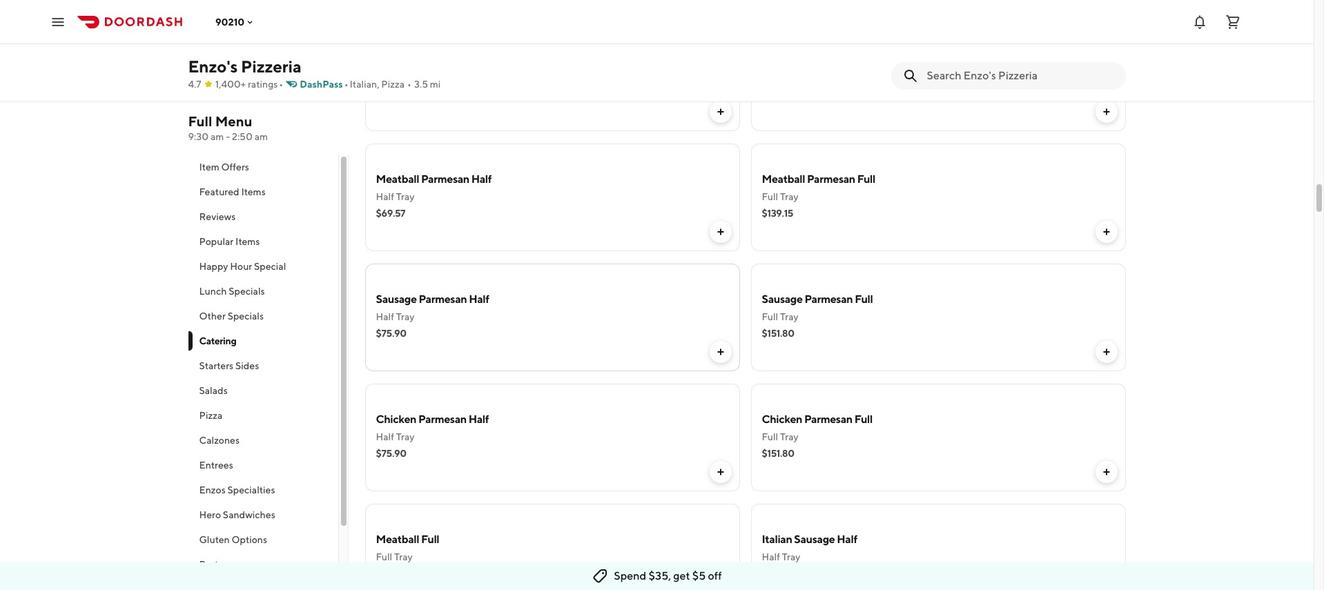 Task type: vqa. For each thing, say whether or not it's contained in the screenshot.
the left Pizza
yes



Task type: locate. For each thing, give the bounding box(es) containing it.
-
[[226, 131, 230, 142]]

happy hour special
[[199, 261, 286, 272]]

2 $75.90 from the top
[[376, 448, 407, 459]]

parmesan for chicken parmesan full
[[804, 413, 853, 426]]

tray
[[394, 71, 413, 82], [396, 191, 415, 202], [780, 191, 799, 202], [396, 311, 415, 322], [780, 311, 799, 322], [396, 432, 415, 443], [780, 432, 799, 443], [394, 552, 413, 563], [782, 552, 801, 563]]

parmesan inside meatball parmesan half half tray $69.57
[[421, 173, 470, 186]]

meatball
[[376, 173, 419, 186], [762, 173, 805, 186], [376, 533, 419, 546]]

entrees button
[[188, 453, 338, 478]]

italian, pizza • 3.5 mi
[[350, 79, 441, 90]]

salads button
[[188, 378, 338, 403]]

specials for other specials
[[228, 311, 264, 322]]

90210
[[215, 16, 245, 27]]

specials
[[229, 286, 265, 297], [228, 311, 264, 322]]

starters sides button
[[188, 354, 338, 378]]

chicken
[[376, 413, 417, 426], [762, 413, 803, 426]]

$75.90
[[376, 328, 407, 339], [376, 448, 407, 459]]

reviews
[[199, 211, 236, 222]]

parmesan for sausage parmesan half
[[419, 293, 467, 306]]

starters sides
[[199, 360, 259, 372]]

• for italian, pizza • 3.5 mi
[[407, 79, 412, 90]]

2 $151.80 from the top
[[762, 448, 795, 459]]

sides
[[235, 360, 259, 372]]

0 horizontal spatial chicken
[[376, 413, 417, 426]]

1 • from the left
[[279, 79, 283, 90]]

sausage
[[376, 293, 417, 306], [762, 293, 803, 306], [794, 533, 835, 546]]

items for popular items
[[236, 236, 260, 247]]

add item to cart image
[[715, 106, 726, 117], [1101, 227, 1112, 238], [1101, 347, 1112, 358], [1101, 467, 1112, 478]]

sausage inside sausage parmesan half half tray $75.90
[[376, 293, 417, 306]]

parmesan inside meatball parmesan full full tray $139.15
[[807, 173, 856, 186]]

tray inside meatball parmesan half half tray $69.57
[[396, 191, 415, 202]]

off
[[708, 570, 722, 583]]

notification bell image
[[1192, 13, 1208, 30]]

catering
[[199, 336, 237, 347]]

entrees
[[199, 460, 233, 471]]

sausage inside 'italian sausage half half tray'
[[794, 533, 835, 546]]

meatball full full tray
[[376, 533, 439, 563]]

$151.80
[[762, 328, 795, 339], [762, 448, 795, 459]]

0 vertical spatial specials
[[229, 286, 265, 297]]

menu
[[215, 113, 252, 129]]

special
[[254, 261, 286, 272]]

chicken parmesan half half tray $75.90
[[376, 413, 489, 459]]

specials inside button
[[229, 286, 265, 297]]

italian,
[[350, 79, 379, 90]]

$75.90 inside sausage parmesan half half tray $75.90
[[376, 328, 407, 339]]

tray for sausage parmesan half
[[396, 311, 415, 322]]

0 horizontal spatial pizza
[[199, 410, 223, 421]]

full
[[376, 71, 392, 82], [188, 113, 212, 129], [857, 173, 876, 186], [762, 191, 778, 202], [855, 293, 873, 306], [762, 311, 778, 322], [855, 413, 873, 426], [762, 432, 778, 443], [421, 533, 439, 546], [376, 552, 392, 563]]

featured
[[199, 186, 239, 198]]

pizza left 3.5
[[381, 79, 405, 90]]

sausage inside sausage parmesan full full tray $151.80
[[762, 293, 803, 306]]

1 vertical spatial items
[[236, 236, 260, 247]]

enzos
[[199, 485, 226, 496]]

• left italian,
[[344, 79, 348, 90]]

2 chicken from the left
[[762, 413, 803, 426]]

parmesan inside sausage parmesan full full tray $151.80
[[805, 293, 853, 306]]

meatball inside meatball parmesan full full tray $139.15
[[762, 173, 805, 186]]

items inside button
[[236, 236, 260, 247]]

3.5
[[414, 79, 428, 90]]

lunch specials button
[[188, 279, 338, 304]]

specialties
[[228, 485, 275, 496]]

1,400+
[[215, 79, 246, 90]]

$151.80 inside chicken parmesan full full tray $151.80
[[762, 448, 795, 459]]

gluten options button
[[188, 528, 338, 552]]

chicken parmesan full full tray $151.80
[[762, 413, 873, 459]]

am
[[211, 131, 224, 142], [255, 131, 268, 142]]

$151.80 inside sausage parmesan full full tray $151.80
[[762, 328, 795, 339]]

$69.57
[[376, 208, 405, 219]]

parmesan for meatball parmesan full
[[807, 173, 856, 186]]

items up reviews button
[[241, 186, 266, 198]]

popular
[[199, 236, 234, 247]]

2 • from the left
[[344, 79, 348, 90]]

popular items button
[[188, 229, 338, 254]]

specials inside button
[[228, 311, 264, 322]]

meatball for meatball parmesan full
[[762, 173, 805, 186]]

pizza down salads
[[199, 410, 223, 421]]

0 items, open order cart image
[[1225, 13, 1242, 30]]

add item to cart image for meatball parmesan full
[[1101, 227, 1112, 238]]

0 horizontal spatial am
[[211, 131, 224, 142]]

• right ratings
[[279, 79, 283, 90]]

add item to cart image
[[1101, 106, 1112, 117], [715, 227, 726, 238], [715, 347, 726, 358], [715, 467, 726, 478]]

meatball inside meatball parmesan half half tray $69.57
[[376, 173, 419, 186]]

add item to cart image for sausage parmesan half
[[715, 347, 726, 358]]

1 horizontal spatial •
[[344, 79, 348, 90]]

2 horizontal spatial •
[[407, 79, 412, 90]]

1 vertical spatial $151.80
[[762, 448, 795, 459]]

1 chicken from the left
[[376, 413, 417, 426]]

$75.90 for sausage
[[376, 328, 407, 339]]

salads
[[199, 385, 228, 396]]

half
[[471, 173, 492, 186], [376, 191, 394, 202], [469, 293, 489, 306], [376, 311, 394, 322], [469, 413, 489, 426], [376, 432, 394, 443], [837, 533, 858, 546], [762, 552, 780, 563]]

dashpass •
[[300, 79, 348, 90]]

pizza
[[381, 79, 405, 90], [199, 410, 223, 421]]

add item to cart image for meatball parmesan half
[[715, 227, 726, 238]]

hour
[[230, 261, 252, 272]]

0 vertical spatial pizza
[[381, 79, 405, 90]]

italian
[[762, 533, 792, 546]]

tray inside sausage parmesan half half tray $75.90
[[396, 311, 415, 322]]

2 am from the left
[[255, 131, 268, 142]]

1 horizontal spatial $139.15
[[762, 208, 794, 219]]

1 $75.90 from the top
[[376, 328, 407, 339]]

parmesan inside chicken parmesan full full tray $151.80
[[804, 413, 853, 426]]

lunch
[[199, 286, 227, 297]]

chicken inside chicken parmesan full full tray $151.80
[[762, 413, 803, 426]]

dashpass
[[300, 79, 343, 90]]

chicken inside chicken parmesan half half tray $75.90
[[376, 413, 417, 426]]

parmesan inside sausage parmesan half half tray $75.90
[[419, 293, 467, 306]]

tray inside meatball parmesan full full tray $139.15
[[780, 191, 799, 202]]

4.7
[[188, 79, 201, 90]]

hero sandwiches button
[[188, 503, 338, 528]]

parmesan for chicken parmesan half
[[418, 413, 467, 426]]

1 vertical spatial pizza
[[199, 410, 223, 421]]

3 • from the left
[[407, 79, 412, 90]]

items inside 'button'
[[241, 186, 266, 198]]

other specials
[[199, 311, 264, 322]]

options
[[232, 534, 267, 546]]

1 horizontal spatial chicken
[[762, 413, 803, 426]]

ratings
[[248, 79, 278, 90]]

$139.15
[[376, 88, 408, 99], [762, 208, 794, 219]]

pizza inside button
[[199, 410, 223, 421]]

item
[[199, 162, 219, 173]]

items
[[241, 186, 266, 198], [236, 236, 260, 247]]

tray for sausage parmesan full
[[780, 311, 799, 322]]

specials down "happy hour special"
[[229, 286, 265, 297]]

1 $151.80 from the top
[[762, 328, 795, 339]]

tray for meatball parmesan full
[[780, 191, 799, 202]]

tray inside chicken parmesan half half tray $75.90
[[396, 432, 415, 443]]

tray inside meatball full full tray
[[394, 552, 413, 563]]

0 horizontal spatial •
[[279, 79, 283, 90]]

calzones
[[199, 435, 240, 446]]

am left the "-"
[[211, 131, 224, 142]]

$151.80 for chicken
[[762, 448, 795, 459]]

$5
[[692, 570, 706, 583]]

open menu image
[[50, 13, 66, 30]]

item offers button
[[188, 155, 338, 180]]

other specials button
[[188, 304, 338, 329]]

hero sandwiches
[[199, 510, 275, 521]]

offers
[[221, 162, 249, 173]]

parmesan for sausage parmesan full
[[805, 293, 853, 306]]

pizzeria
[[241, 57, 302, 76]]

2:50
[[232, 131, 253, 142]]

sausage for sausage parmesan half
[[376, 293, 417, 306]]

sausage parmesan half half tray $75.90
[[376, 293, 489, 339]]

gluten options
[[199, 534, 267, 546]]

chicken for chicken parmesan full
[[762, 413, 803, 426]]

am right '2:50' in the top left of the page
[[255, 131, 268, 142]]

1 vertical spatial $139.15
[[762, 208, 794, 219]]

0 vertical spatial $75.90
[[376, 328, 407, 339]]

parmesan
[[421, 173, 470, 186], [807, 173, 856, 186], [419, 293, 467, 306], [805, 293, 853, 306], [418, 413, 467, 426], [804, 413, 853, 426]]

1 vertical spatial specials
[[228, 311, 264, 322]]

0 vertical spatial $151.80
[[762, 328, 795, 339]]

tray inside chicken parmesan full full tray $151.80
[[780, 432, 799, 443]]

1 horizontal spatial am
[[255, 131, 268, 142]]

•
[[279, 79, 283, 90], [344, 79, 348, 90], [407, 79, 412, 90]]

• left 3.5
[[407, 79, 412, 90]]

parmesan inside chicken parmesan half half tray $75.90
[[418, 413, 467, 426]]

1 am from the left
[[211, 131, 224, 142]]

$151.80 for sausage
[[762, 328, 795, 339]]

0 vertical spatial $139.15
[[376, 88, 408, 99]]

popular items
[[199, 236, 260, 247]]

$75.90 inside chicken parmesan half half tray $75.90
[[376, 448, 407, 459]]

specials down lunch specials
[[228, 311, 264, 322]]

full menu 9:30 am - 2:50 am
[[188, 113, 268, 142]]

0 horizontal spatial $139.15
[[376, 88, 408, 99]]

full inside full menu 9:30 am - 2:50 am
[[188, 113, 212, 129]]

0 vertical spatial items
[[241, 186, 266, 198]]

lunch specials
[[199, 286, 265, 297]]

items up "happy hour special"
[[236, 236, 260, 247]]

1 vertical spatial $75.90
[[376, 448, 407, 459]]

tray inside sausage parmesan full full tray $151.80
[[780, 311, 799, 322]]



Task type: describe. For each thing, give the bounding box(es) containing it.
$139.15 inside the full tray $139.15
[[376, 88, 408, 99]]

meatball parmesan half half tray $69.57
[[376, 173, 492, 219]]

1 horizontal spatial pizza
[[381, 79, 405, 90]]

italian sausage half half tray
[[762, 533, 858, 563]]

pastas button
[[188, 552, 338, 577]]

$75.90 for chicken
[[376, 448, 407, 459]]

items for featured items
[[241, 186, 266, 198]]

meatball inside meatball full full tray
[[376, 533, 419, 546]]

gluten
[[199, 534, 230, 546]]

spend $35, get $5 off
[[614, 570, 722, 583]]

item offers
[[199, 162, 249, 173]]

1,400+ ratings •
[[215, 79, 283, 90]]

full inside the full tray $139.15
[[376, 71, 392, 82]]

enzo's pizzeria
[[188, 57, 302, 76]]

add item to cart image for sausage parmesan full
[[1101, 347, 1112, 358]]

spend
[[614, 570, 647, 583]]

9:30
[[188, 131, 209, 142]]

add item to cart image for chicken parmesan full
[[1101, 467, 1112, 478]]

add item to cart image for chicken parmesan half
[[715, 467, 726, 478]]

other
[[199, 311, 226, 322]]

$35,
[[649, 570, 671, 583]]

featured items
[[199, 186, 266, 198]]

sausage parmesan full full tray $151.80
[[762, 293, 873, 339]]

meatball for meatball parmesan half
[[376, 173, 419, 186]]

enzos specialties button
[[188, 478, 338, 503]]

specials for lunch specials
[[229, 286, 265, 297]]

chicken for chicken parmesan half
[[376, 413, 417, 426]]

tray inside the full tray $139.15
[[394, 71, 413, 82]]

get
[[673, 570, 690, 583]]

happy hour special button
[[188, 254, 338, 279]]

pizza button
[[188, 403, 338, 428]]

mi
[[430, 79, 441, 90]]

starters
[[199, 360, 234, 372]]

enzo's
[[188, 57, 238, 76]]

sandwiches
[[223, 510, 275, 521]]

reviews button
[[188, 204, 338, 229]]

featured items button
[[188, 180, 338, 204]]

happy
[[199, 261, 228, 272]]

tray inside 'italian sausage half half tray'
[[782, 552, 801, 563]]

tray for chicken parmesan full
[[780, 432, 799, 443]]

calzones button
[[188, 428, 338, 453]]

parmesan for meatball parmesan half
[[421, 173, 470, 186]]

$139.15 inside meatball parmesan full full tray $139.15
[[762, 208, 794, 219]]

full tray $139.15
[[376, 71, 413, 99]]

enzos specialties
[[199, 485, 275, 496]]

tray for chicken parmesan half
[[396, 432, 415, 443]]

90210 button
[[215, 16, 256, 27]]

tray for meatball parmesan half
[[396, 191, 415, 202]]

meatball parmesan full full tray $139.15
[[762, 173, 876, 219]]

sausage for sausage parmesan full
[[762, 293, 803, 306]]

pastas
[[199, 559, 228, 570]]

hero
[[199, 510, 221, 521]]

• for 1,400+ ratings •
[[279, 79, 283, 90]]

Item Search search field
[[927, 68, 1115, 84]]



